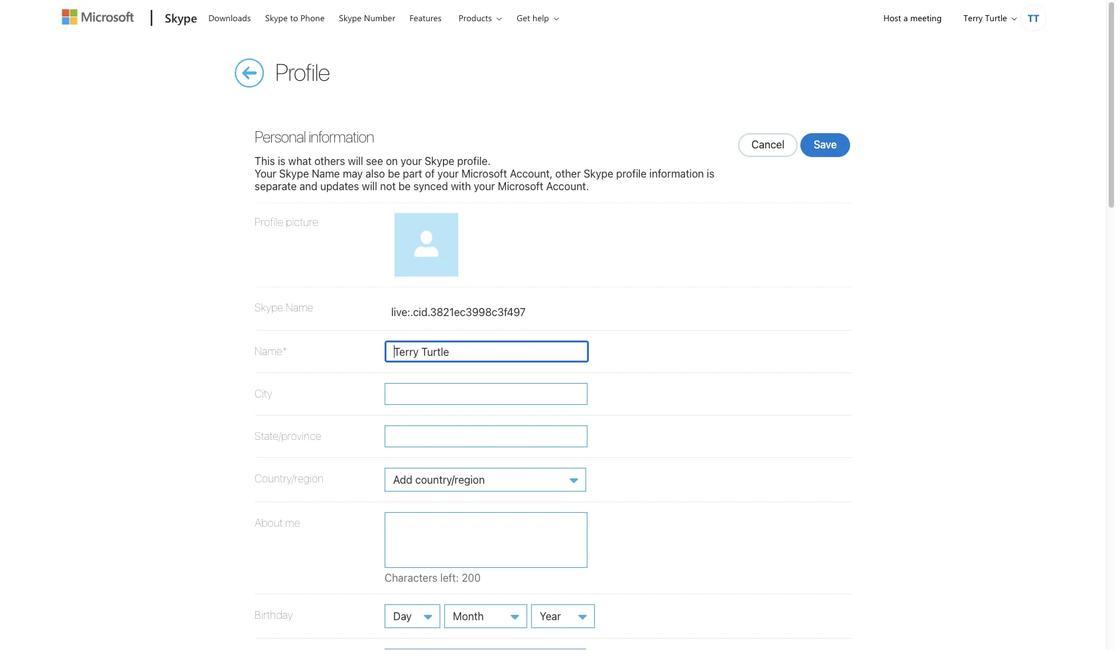 Task type: vqa. For each thing, say whether or not it's contained in the screenshot.
Add
yes



Task type: describe. For each thing, give the bounding box(es) containing it.
downloads link
[[202, 1, 257, 33]]

help
[[533, 12, 549, 24]]

cancel button
[[738, 133, 798, 157]]

microsoft down profile. on the left
[[462, 167, 507, 180]]

a
[[904, 12, 908, 24]]

1 horizontal spatial is
[[707, 167, 715, 180]]

skype down 'what'
[[279, 167, 309, 180]]

this
[[255, 155, 275, 167]]

other
[[556, 167, 581, 180]]

others
[[315, 155, 345, 167]]

products
[[459, 12, 492, 24]]

city
[[255, 387, 272, 400]]

country/region
[[415, 474, 485, 486]]

get help button
[[508, 1, 570, 35]]

skype right other
[[584, 167, 614, 180]]

profile for profile picture
[[255, 216, 284, 229]]

skype link
[[158, 1, 201, 36]]

meeting
[[911, 12, 942, 24]]

personal
[[255, 127, 306, 146]]

about
[[255, 517, 283, 529]]

profile for profile
[[275, 57, 330, 86]]

month
[[453, 610, 484, 623]]

of
[[425, 167, 435, 180]]

this is what others will see on your skype profile. your skype name may also be part of your microsoft account, other skype profile information is separate and updates will not be synced with your microsoft account.
[[255, 155, 715, 193]]

add
[[393, 474, 413, 486]]

synced
[[414, 180, 448, 193]]

features
[[410, 12, 442, 24]]

City text field
[[385, 383, 588, 405]]

live:.cid.3821ec3998c3f497
[[391, 306, 526, 319]]

left:
[[440, 572, 459, 584]]

microsoft image
[[62, 9, 134, 25]]

skype to phone
[[265, 12, 325, 24]]

save
[[814, 138, 837, 151]]

skype left the to at the left top
[[265, 12, 288, 24]]

downloads
[[208, 12, 251, 24]]

and
[[300, 180, 318, 193]]

save button
[[801, 133, 851, 157]]

terry turtle
[[964, 12, 1007, 24]]

get
[[517, 12, 530, 24]]

be down part
[[399, 180, 411, 193]]

terry
[[964, 12, 983, 24]]

microsoft down account, on the left
[[498, 180, 544, 193]]

tt
[[1028, 11, 1040, 24]]

with
[[451, 180, 471, 193]]

separate
[[255, 180, 297, 193]]

State/province text field
[[385, 426, 588, 448]]

about me
[[255, 517, 300, 529]]

not
[[380, 180, 396, 193]]

skype to phone link
[[259, 1, 331, 33]]

1 horizontal spatial your
[[438, 167, 459, 180]]



Task type: locate. For each thing, give the bounding box(es) containing it.
microsoft
[[462, 167, 507, 180], [498, 180, 544, 193]]

information right profile
[[650, 167, 704, 180]]

name inside "this is what others will see on your skype profile. your skype name may also be part of your microsoft account, other skype profile information is separate and updates will not be synced with your microsoft account."
[[312, 167, 340, 180]]

account.
[[546, 180, 589, 193]]

host a meeting link
[[873, 1, 953, 34]]

turtle
[[986, 12, 1007, 24]]

me
[[285, 517, 300, 529]]

picture
[[286, 216, 318, 229]]

state/province
[[255, 430, 322, 442]]

updates
[[320, 180, 359, 193]]

0 vertical spatial profile
[[275, 57, 330, 86]]

profile left picture
[[255, 216, 284, 229]]

skype inside 'link'
[[165, 9, 197, 25]]

will
[[348, 155, 363, 167], [362, 180, 377, 193]]

birthday
[[255, 609, 293, 622]]

skype name
[[255, 302, 313, 314]]

information
[[309, 127, 374, 146], [650, 167, 704, 180]]

account,
[[510, 167, 553, 180]]

what
[[288, 155, 312, 167]]

products button
[[450, 1, 513, 35]]

previous page image
[[235, 58, 728, 651]]

information inside "this is what others will see on your skype profile. your skype name may also be part of your microsoft account, other skype profile information is separate and updates will not be synced with your microsoft account."
[[650, 167, 704, 180]]

Name* text field
[[385, 341, 589, 363]]

1 horizontal spatial information
[[650, 167, 704, 180]]

skype up of
[[425, 155, 455, 167]]

host
[[884, 12, 902, 24]]

features link
[[404, 1, 448, 33]]

1 vertical spatial information
[[650, 167, 704, 180]]

0 horizontal spatial information
[[309, 127, 374, 146]]

profile picture
[[255, 216, 318, 229]]

your up part
[[401, 155, 422, 167]]

skype left downloads
[[165, 9, 197, 25]]

your up the with
[[438, 167, 459, 180]]

status
[[385, 572, 543, 584]]

0 vertical spatial name
[[312, 167, 340, 180]]

personal information
[[255, 127, 374, 146]]

characters left: 200
[[385, 572, 481, 584]]

add country/region
[[393, 474, 485, 486]]

day
[[393, 610, 412, 623]]

is
[[278, 155, 286, 167], [707, 167, 715, 180]]

see
[[366, 155, 383, 167]]

1 vertical spatial profile
[[255, 216, 284, 229]]

will up may
[[348, 155, 363, 167]]

cancel
[[752, 138, 785, 151]]

year
[[540, 610, 561, 623]]

200
[[462, 572, 481, 584]]

1 vertical spatial will
[[362, 180, 377, 193]]

name up name*
[[286, 302, 313, 314]]

phone
[[301, 12, 325, 24]]

status containing characters left:
[[385, 572, 543, 584]]

your
[[401, 155, 422, 167], [438, 167, 459, 180], [474, 180, 495, 193]]

name
[[312, 167, 340, 180], [286, 302, 313, 314]]

to
[[290, 12, 298, 24]]

characters
[[385, 572, 438, 584]]

your right the with
[[474, 180, 495, 193]]

host a meeting
[[884, 12, 942, 24]]

0 vertical spatial information
[[309, 127, 374, 146]]

0 horizontal spatial is
[[278, 155, 286, 167]]

skype left number
[[339, 12, 362, 24]]

get help
[[517, 12, 549, 24]]

also
[[366, 167, 385, 180]]

part
[[403, 167, 422, 180]]

skype number link
[[333, 1, 401, 33]]

information up others
[[309, 127, 374, 146]]

skype number
[[339, 12, 395, 24]]

profile down skype to phone
[[275, 57, 330, 86]]

1 vertical spatial name
[[286, 302, 313, 314]]

profile
[[616, 167, 647, 180]]

profile.
[[457, 155, 491, 167]]

will down also
[[362, 180, 377, 193]]

skype up name*
[[255, 302, 283, 314]]

About me text field
[[385, 513, 588, 568]]

skype
[[165, 9, 197, 25], [265, 12, 288, 24], [339, 12, 362, 24], [425, 155, 455, 167], [279, 167, 309, 180], [584, 167, 614, 180], [255, 302, 283, 314]]

be
[[388, 167, 400, 180], [399, 180, 411, 193]]

be down on
[[388, 167, 400, 180]]

0 horizontal spatial your
[[401, 155, 422, 167]]

name*
[[255, 345, 287, 357]]

your
[[255, 167, 277, 180]]

0 vertical spatial will
[[348, 155, 363, 167]]

country/region
[[255, 472, 324, 485]]

number
[[364, 12, 395, 24]]

2 horizontal spatial your
[[474, 180, 495, 193]]

name down others
[[312, 167, 340, 180]]

profile
[[275, 57, 330, 86], [255, 216, 284, 229]]

on
[[386, 155, 398, 167]]

may
[[343, 167, 363, 180]]



